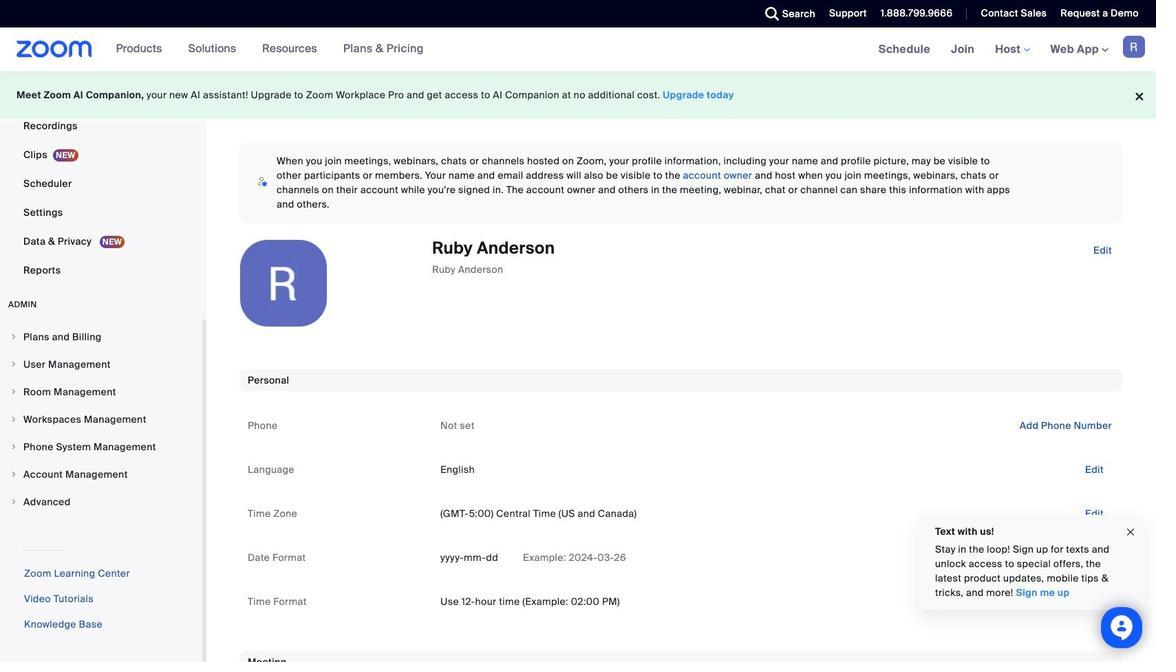 Task type: describe. For each thing, give the bounding box(es) containing it.
1 right image from the top
[[10, 333, 18, 341]]

3 right image from the top
[[10, 498, 18, 506]]

2 right image from the top
[[10, 361, 18, 369]]

2 menu item from the top
[[0, 352, 202, 378]]

2 right image from the top
[[10, 471, 18, 479]]

personal menu menu
[[0, 0, 202, 286]]

user photo image
[[240, 240, 327, 327]]

edit user photo image
[[273, 277, 295, 290]]

3 menu item from the top
[[0, 379, 202, 405]]

3 right image from the top
[[10, 388, 18, 396]]

meetings navigation
[[868, 28, 1156, 72]]



Task type: locate. For each thing, give the bounding box(es) containing it.
admin menu menu
[[0, 324, 202, 517]]

5 menu item from the top
[[0, 434, 202, 460]]

4 right image from the top
[[10, 443, 18, 451]]

1 menu item from the top
[[0, 324, 202, 350]]

product information navigation
[[106, 28, 434, 72]]

banner
[[0, 28, 1156, 72]]

footer
[[0, 72, 1156, 119]]

profile picture image
[[1123, 36, 1145, 58]]

right image
[[10, 333, 18, 341], [10, 361, 18, 369], [10, 388, 18, 396], [10, 443, 18, 451]]

close image
[[1125, 525, 1136, 540]]

1 vertical spatial right image
[[10, 471, 18, 479]]

zoom logo image
[[17, 41, 92, 58]]

4 menu item from the top
[[0, 407, 202, 433]]

6 menu item from the top
[[0, 462, 202, 488]]

7 menu item from the top
[[0, 489, 202, 515]]

menu item
[[0, 324, 202, 350], [0, 352, 202, 378], [0, 379, 202, 405], [0, 407, 202, 433], [0, 434, 202, 460], [0, 462, 202, 488], [0, 489, 202, 515]]

2 vertical spatial right image
[[10, 498, 18, 506]]

0 vertical spatial right image
[[10, 416, 18, 424]]

right image
[[10, 416, 18, 424], [10, 471, 18, 479], [10, 498, 18, 506]]

1 right image from the top
[[10, 416, 18, 424]]



Task type: vqa. For each thing, say whether or not it's contained in the screenshot.
sixth menu item from the bottom of the Admin Menu menu
yes



